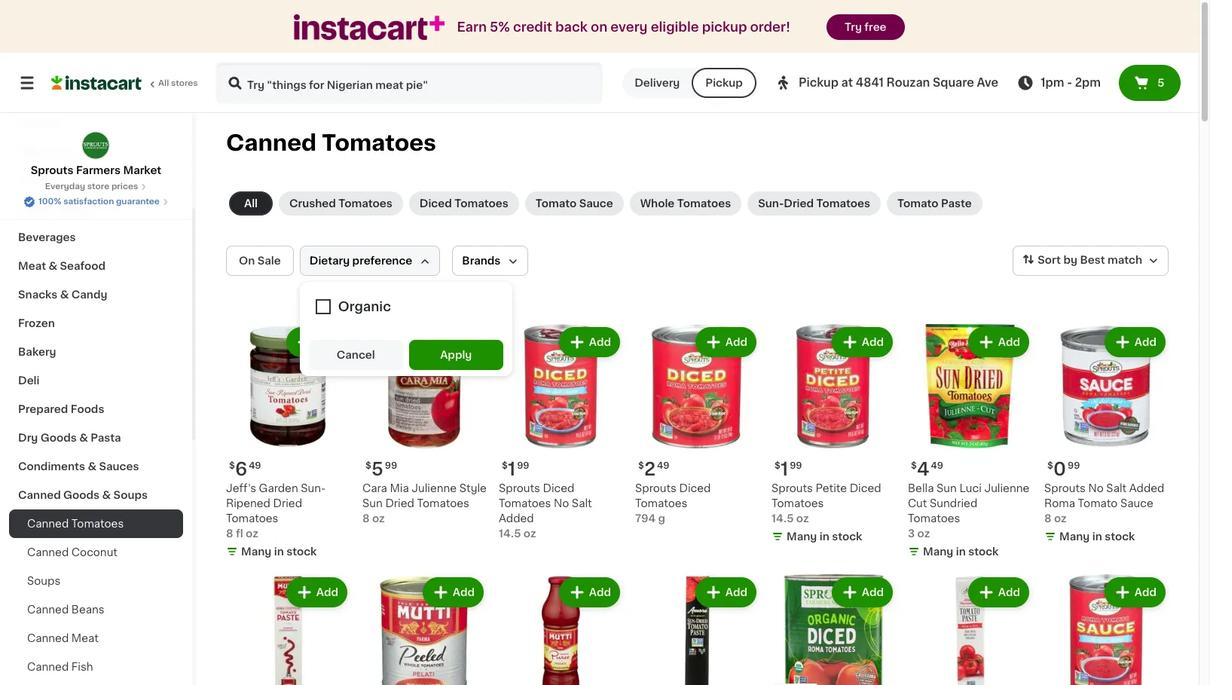 Task type: vqa. For each thing, say whether or not it's contained in the screenshot.


Task type: describe. For each thing, give the bounding box(es) containing it.
garden
[[259, 483, 298, 494]]

instacart logo image
[[51, 74, 142, 92]]

frozen
[[18, 318, 55, 329]]

diced tomatoes link
[[409, 192, 519, 216]]

canned for canned meat link
[[27, 633, 69, 644]]

1 vertical spatial meat
[[71, 633, 99, 644]]

deli
[[18, 376, 40, 386]]

0 vertical spatial sauce
[[580, 198, 614, 209]]

diced inside sprouts diced tomatoes 794 g
[[680, 483, 711, 494]]

49 for 2
[[658, 461, 670, 471]]

all link
[[229, 192, 273, 216]]

oz for jeff's garden sun- ripened dried tomatoes 8 fl oz
[[246, 529, 258, 539]]

canned fish
[[27, 662, 93, 673]]

sort by
[[1039, 255, 1078, 266]]

all stores
[[158, 79, 198, 87]]

1pm
[[1041, 77, 1065, 88]]

tomatoes inside the sprouts petite diced tomatoes 14.5 oz
[[772, 498, 825, 509]]

diced inside sprouts diced tomatoes no salt added 14.5 oz
[[543, 483, 575, 494]]

100% satisfaction guarantee
[[39, 198, 160, 206]]

tomato for tomato sauce
[[536, 198, 577, 209]]

many in stock for 6
[[241, 547, 317, 557]]

on sale
[[239, 256, 281, 266]]

pickup for pickup
[[706, 78, 743, 88]]

product group containing 6
[[226, 324, 351, 563]]

many for 6
[[241, 547, 272, 557]]

prepared foods link
[[9, 395, 183, 424]]

tomatoes inside the crushed tomatoes 'link'
[[339, 198, 393, 209]]

eligible
[[651, 21, 699, 33]]

0 vertical spatial brands
[[63, 146, 102, 157]]

fish
[[71, 662, 93, 673]]

product group containing 0
[[1045, 324, 1170, 547]]

99 for cara mia julienne style sun dried tomatoes
[[385, 461, 398, 471]]

2 horizontal spatial dried
[[784, 198, 814, 209]]

sun inside cara mia julienne style sun dried tomatoes 8 oz
[[363, 498, 383, 509]]

sprouts for sprouts farmers market
[[31, 165, 74, 176]]

sprouts brands link
[[9, 137, 183, 166]]

tomato paste
[[898, 198, 973, 209]]

dairy & eggs link
[[9, 195, 183, 223]]

delivery button
[[623, 68, 692, 98]]

sprouts for sprouts diced tomatoes 794 g
[[636, 483, 677, 494]]

diced tomatoes
[[420, 198, 509, 209]]

store
[[87, 182, 110, 191]]

pickup button
[[692, 68, 757, 98]]

rouzan
[[887, 77, 931, 88]]

sauce inside sprouts no salt added roma tomato sauce 8 oz
[[1121, 498, 1154, 509]]

pasta
[[91, 433, 121, 443]]

try free
[[845, 22, 887, 32]]

dairy
[[18, 204, 47, 214]]

sprouts diced tomatoes no salt added 14.5 oz
[[499, 483, 592, 539]]

beverages link
[[9, 223, 183, 252]]

dried inside jeff's garden sun- ripened dried tomatoes 8 fl oz
[[273, 498, 302, 509]]

all for all
[[244, 198, 258, 209]]

4841
[[856, 77, 884, 88]]

$ for sprouts diced tomatoes
[[639, 461, 645, 471]]

tomato paste link
[[888, 192, 983, 216]]

many for 1
[[787, 532, 818, 542]]

49 for 6
[[249, 461, 261, 471]]

& down the condiments & sauces link
[[102, 490, 111, 501]]

$ for sprouts no salt added roma tomato sauce
[[1048, 461, 1054, 471]]

4
[[918, 461, 930, 478]]

& for snacks
[[60, 290, 69, 300]]

pickup at 4841 rouzan square ave button
[[775, 62, 999, 104]]

meat & seafood link
[[9, 252, 183, 281]]

paste
[[942, 198, 973, 209]]

whole tomatoes
[[641, 198, 732, 209]]

dry
[[18, 433, 38, 443]]

recipes link
[[9, 109, 183, 137]]

tomato sauce
[[536, 198, 614, 209]]

sundried
[[931, 498, 978, 509]]

many in stock for 0
[[1060, 532, 1136, 542]]

no inside sprouts diced tomatoes no salt added 14.5 oz
[[554, 498, 570, 509]]

& for meat
[[49, 261, 57, 271]]

prices
[[112, 182, 138, 191]]

whole tomatoes link
[[630, 192, 742, 216]]

prepared
[[18, 404, 68, 415]]

brands inside dropdown button
[[462, 256, 501, 266]]

apply button
[[409, 340, 504, 370]]

canned tomatoes link
[[9, 510, 183, 538]]

no inside sprouts no salt added roma tomato sauce 8 oz
[[1089, 483, 1104, 494]]

& for condiments
[[88, 461, 97, 472]]

sprouts diced tomatoes 794 g
[[636, 483, 711, 524]]

sort
[[1039, 255, 1062, 266]]

1pm - 2pm link
[[1017, 74, 1102, 92]]

deli link
[[9, 366, 183, 395]]

crushed tomatoes link
[[279, 192, 403, 216]]

crushed tomatoes
[[290, 198, 393, 209]]

tomatoes inside jeff's garden sun- ripened dried tomatoes 8 fl oz
[[226, 514, 279, 524]]

stock for 1
[[833, 532, 863, 542]]

condiments
[[18, 461, 85, 472]]

dairy & eggs
[[18, 204, 89, 214]]

canned meat
[[27, 633, 99, 644]]

canned goods & soups link
[[9, 481, 183, 510]]

sprouts farmers market logo image
[[82, 131, 110, 160]]

soups inside soups "link"
[[27, 576, 61, 587]]

canned beans link
[[9, 596, 183, 624]]

oz for sprouts no salt added roma tomato sauce 8 oz
[[1055, 514, 1067, 524]]

many in stock for 1
[[787, 532, 863, 542]]

tomatoes inside bella sun luci julienne cut sundried tomatoes 3 oz
[[909, 514, 961, 524]]

frozen link
[[9, 309, 183, 338]]

$ for bella sun luci julienne cut sundried tomatoes
[[912, 461, 918, 471]]

many for 0
[[1060, 532, 1091, 542]]

everyday store prices link
[[45, 181, 147, 193]]

preference
[[353, 256, 413, 266]]

canned for canned beans link
[[27, 605, 69, 615]]

sprouts for sprouts petite diced tomatoes 14.5 oz
[[772, 483, 814, 494]]

sprouts farmers market
[[31, 165, 162, 176]]

in for 0
[[1093, 532, 1103, 542]]

sprouts no salt added roma tomato sauce 8 oz
[[1045, 483, 1165, 524]]

8 for sprouts no salt added roma tomato sauce 8 oz
[[1045, 514, 1052, 524]]

cara
[[363, 483, 387, 494]]

$ 1 99 for sprouts diced tomatoes no salt added
[[502, 461, 530, 478]]

all for all stores
[[158, 79, 169, 87]]

canned fish link
[[9, 653, 183, 682]]

dietary
[[310, 256, 350, 266]]

oz inside sprouts diced tomatoes no salt added 14.5 oz
[[524, 529, 537, 539]]

ripened
[[226, 498, 271, 509]]

bakery
[[18, 347, 56, 357]]

condiments & sauces
[[18, 461, 139, 472]]

in for 6
[[274, 547, 284, 557]]

0 horizontal spatial canned tomatoes
[[27, 519, 124, 529]]

recipes
[[18, 118, 62, 128]]

tomatoes inside sprouts diced tomatoes 794 g
[[636, 498, 688, 509]]

snacks & candy
[[18, 290, 107, 300]]

eggs
[[61, 204, 89, 214]]

coconut
[[71, 547, 118, 558]]

earn
[[457, 21, 487, 33]]

tomatoes inside canned tomatoes link
[[71, 519, 124, 529]]

$ for sprouts petite diced tomatoes
[[775, 461, 781, 471]]

99 for sprouts diced tomatoes no salt added
[[517, 461, 530, 471]]

seafood
[[60, 261, 106, 271]]

condiments & sauces link
[[9, 452, 183, 481]]

by
[[1064, 255, 1078, 266]]

bakery link
[[9, 338, 183, 366]]

$ 5 99
[[366, 461, 398, 478]]

guarantee
[[116, 198, 160, 206]]

canned meat link
[[9, 624, 183, 653]]

sun- inside jeff's garden sun- ripened dried tomatoes 8 fl oz
[[301, 483, 326, 494]]

8 for cara mia julienne style sun dried tomatoes 8 oz
[[363, 514, 370, 524]]

tomatoes inside whole tomatoes link
[[678, 198, 732, 209]]

cara mia julienne style sun dried tomatoes 8 oz
[[363, 483, 487, 524]]



Task type: locate. For each thing, give the bounding box(es) containing it.
1 1 from the left
[[508, 461, 516, 478]]

canned beans
[[27, 605, 105, 615]]

49 inside $ 6 49
[[249, 461, 261, 471]]

sprouts down sprouts brands at the top of the page
[[31, 165, 74, 176]]

stock down sprouts no salt added roma tomato sauce 8 oz
[[1106, 532, 1136, 542]]

1 $ 1 99 from the left
[[502, 461, 530, 478]]

many down roma
[[1060, 532, 1091, 542]]

tomato inside sprouts no salt added roma tomato sauce 8 oz
[[1079, 498, 1119, 509]]

0 vertical spatial meat
[[18, 261, 46, 271]]

$ 1 99 up sprouts diced tomatoes no salt added 14.5 oz
[[502, 461, 530, 478]]

sun-
[[759, 198, 784, 209], [301, 483, 326, 494]]

1 up sprouts diced tomatoes no salt added 14.5 oz
[[508, 461, 516, 478]]

canned for canned coconut link
[[27, 547, 69, 558]]

sprouts for sprouts brands
[[18, 146, 61, 157]]

many for 4
[[924, 547, 954, 557]]

cancel button
[[309, 340, 403, 370]]

sprouts up roma
[[1045, 483, 1087, 494]]

14.5 inside sprouts diced tomatoes no salt added 14.5 oz
[[499, 529, 521, 539]]

1 horizontal spatial 49
[[658, 461, 670, 471]]

g
[[659, 514, 666, 524]]

canned tomatoes
[[226, 132, 437, 154], [27, 519, 124, 529]]

canned down canned meat
[[27, 662, 69, 673]]

49 right 4
[[932, 461, 944, 471]]

1 vertical spatial sauce
[[1121, 498, 1154, 509]]

1 horizontal spatial sun-
[[759, 198, 784, 209]]

1 vertical spatial sun-
[[301, 483, 326, 494]]

1 vertical spatial brands
[[462, 256, 501, 266]]

0 vertical spatial soups
[[114, 490, 148, 501]]

sun-dried tomatoes
[[759, 198, 871, 209]]

0 horizontal spatial sun-
[[301, 483, 326, 494]]

99 up sprouts diced tomatoes no salt added 14.5 oz
[[517, 461, 530, 471]]

everyday store prices
[[45, 182, 138, 191]]

at
[[842, 77, 854, 88]]

0 horizontal spatial sauce
[[580, 198, 614, 209]]

prepared foods
[[18, 404, 104, 415]]

1 vertical spatial goods
[[63, 490, 100, 501]]

product group
[[226, 324, 351, 563], [363, 324, 487, 526], [499, 324, 624, 541], [636, 324, 760, 526], [772, 324, 897, 547], [909, 324, 1033, 563], [1045, 324, 1170, 547], [226, 575, 351, 685], [363, 575, 487, 685], [499, 575, 624, 685], [636, 575, 760, 685], [772, 575, 897, 685], [909, 575, 1033, 685], [1045, 575, 1170, 685]]

pickup inside button
[[706, 78, 743, 88]]

14.5 inside the sprouts petite diced tomatoes 14.5 oz
[[772, 514, 794, 524]]

sauces
[[99, 461, 139, 472]]

many in stock down bella sun luci julienne cut sundried tomatoes 3 oz in the bottom right of the page
[[924, 547, 999, 557]]

all up on
[[244, 198, 258, 209]]

0 horizontal spatial 1
[[508, 461, 516, 478]]

1 horizontal spatial $ 1 99
[[775, 461, 803, 478]]

1 horizontal spatial 14.5
[[772, 514, 794, 524]]

pickup down pickup
[[706, 78, 743, 88]]

snacks & candy link
[[9, 281, 183, 309]]

soups inside canned goods & soups link
[[114, 490, 148, 501]]

1 $ from the left
[[229, 461, 235, 471]]

& left 'candy'
[[60, 290, 69, 300]]

0 vertical spatial sun-
[[759, 198, 784, 209]]

0 horizontal spatial soups
[[27, 576, 61, 587]]

& left pasta
[[79, 433, 88, 443]]

$ up sprouts diced tomatoes no salt added 14.5 oz
[[502, 461, 508, 471]]

julienne inside cara mia julienne style sun dried tomatoes 8 oz
[[412, 483, 457, 494]]

sprouts left petite
[[772, 483, 814, 494]]

1 horizontal spatial salt
[[1107, 483, 1127, 494]]

canned goods & soups
[[18, 490, 148, 501]]

6 $ from the left
[[912, 461, 918, 471]]

sprouts inside sprouts diced tomatoes 794 g
[[636, 483, 677, 494]]

99 up mia
[[385, 461, 398, 471]]

8 down the cara
[[363, 514, 370, 524]]

$ for sprouts diced tomatoes no salt added
[[502, 461, 508, 471]]

-
[[1068, 77, 1073, 88]]

1 horizontal spatial sauce
[[1121, 498, 1154, 509]]

$ for cara mia julienne style sun dried tomatoes
[[366, 461, 372, 471]]

goods for dry
[[41, 433, 77, 443]]

$ 0 99
[[1048, 461, 1081, 478]]

market
[[123, 165, 162, 176]]

5 inside product group
[[372, 461, 384, 478]]

satisfaction
[[63, 198, 114, 206]]

& left eggs
[[50, 204, 59, 214]]

diced
[[420, 198, 452, 209], [543, 483, 575, 494], [680, 483, 711, 494], [850, 483, 882, 494]]

5 inside button
[[1158, 78, 1165, 88]]

product group containing 4
[[909, 324, 1033, 563]]

many down the sprouts petite diced tomatoes 14.5 oz
[[787, 532, 818, 542]]

$ for jeff's garden sun- ripened dried tomatoes
[[229, 461, 235, 471]]

$ inside $ 2 49
[[639, 461, 645, 471]]

8 inside jeff's garden sun- ripened dried tomatoes 8 fl oz
[[226, 529, 233, 539]]

8 inside cara mia julienne style sun dried tomatoes 8 oz
[[363, 514, 370, 524]]

sprouts petite diced tomatoes 14.5 oz
[[772, 483, 882, 524]]

0 vertical spatial 5
[[1158, 78, 1165, 88]]

brands button
[[453, 246, 529, 276]]

stock
[[833, 532, 863, 542], [1106, 532, 1136, 542], [287, 547, 317, 557], [969, 547, 999, 557]]

1 horizontal spatial pickup
[[799, 77, 839, 88]]

2 $ from the left
[[366, 461, 372, 471]]

8 inside sprouts no salt added roma tomato sauce 8 oz
[[1045, 514, 1052, 524]]

canned tomatoes up canned coconut
[[27, 519, 124, 529]]

8 down roma
[[1045, 514, 1052, 524]]

dietary preference button
[[300, 246, 441, 276]]

service type group
[[623, 68, 757, 98]]

canned for canned goods & soups link
[[18, 490, 61, 501]]

& down the beverages
[[49, 261, 57, 271]]

$ 4 49
[[912, 461, 944, 478]]

sun
[[937, 483, 957, 494], [363, 498, 383, 509]]

diced inside the sprouts petite diced tomatoes 14.5 oz
[[850, 483, 882, 494]]

pickup inside popup button
[[799, 77, 839, 88]]

1 vertical spatial sun
[[363, 498, 383, 509]]

2 $ 1 99 from the left
[[775, 461, 803, 478]]

0 vertical spatial no
[[1089, 483, 1104, 494]]

oz inside bella sun luci julienne cut sundried tomatoes 3 oz
[[918, 529, 931, 539]]

sprouts inside sprouts diced tomatoes no salt added 14.5 oz
[[499, 483, 541, 494]]

julienne
[[412, 483, 457, 494], [985, 483, 1030, 494]]

0 vertical spatial sun
[[937, 483, 957, 494]]

1 horizontal spatial no
[[1089, 483, 1104, 494]]

1 horizontal spatial julienne
[[985, 483, 1030, 494]]

crushed
[[290, 198, 336, 209]]

julienne right mia
[[412, 483, 457, 494]]

1 vertical spatial all
[[244, 198, 258, 209]]

3 49 from the left
[[932, 461, 944, 471]]

0 horizontal spatial 49
[[249, 461, 261, 471]]

added inside sprouts no salt added roma tomato sauce 8 oz
[[1130, 483, 1165, 494]]

Best match Sort by field
[[1014, 246, 1170, 276]]

foods
[[71, 404, 104, 415]]

goods down condiments & sauces
[[63, 490, 100, 501]]

99 up the sprouts petite diced tomatoes 14.5 oz
[[790, 461, 803, 471]]

0 horizontal spatial 8
[[226, 529, 233, 539]]

dietary preference
[[310, 256, 413, 266]]

1 horizontal spatial sun
[[937, 483, 957, 494]]

0 horizontal spatial added
[[499, 514, 534, 524]]

1 vertical spatial 14.5
[[499, 529, 521, 539]]

0 horizontal spatial julienne
[[412, 483, 457, 494]]

stock down bella sun luci julienne cut sundried tomatoes 3 oz in the bottom right of the page
[[969, 547, 999, 557]]

express icon image
[[294, 15, 445, 40]]

5 $ from the left
[[775, 461, 781, 471]]

1 vertical spatial salt
[[572, 498, 592, 509]]

$ up jeff's
[[229, 461, 235, 471]]

canned coconut link
[[9, 538, 183, 567]]

sprouts down $ 2 49
[[636, 483, 677, 494]]

in for 4
[[957, 547, 966, 557]]

pickup for pickup at 4841 rouzan square ave
[[799, 77, 839, 88]]

sprouts for sprouts no salt added roma tomato sauce 8 oz
[[1045, 483, 1087, 494]]

produce link
[[9, 166, 183, 195]]

4 $ from the left
[[639, 461, 645, 471]]

delivery
[[635, 78, 680, 88]]

2 horizontal spatial 49
[[932, 461, 944, 471]]

oz for cara mia julienne style sun dried tomatoes 8 oz
[[372, 514, 385, 524]]

julienne inside bella sun luci julienne cut sundried tomatoes 3 oz
[[985, 483, 1030, 494]]

Search field
[[217, 63, 602, 103]]

5 right 2pm
[[1158, 78, 1165, 88]]

oz inside sprouts no salt added roma tomato sauce 8 oz
[[1055, 514, 1067, 524]]

0 horizontal spatial $ 1 99
[[502, 461, 530, 478]]

meat
[[18, 261, 46, 271], [71, 633, 99, 644]]

None search field
[[216, 62, 603, 104]]

8 left fl
[[226, 529, 233, 539]]

49 right 2
[[658, 461, 670, 471]]

in down bella sun luci julienne cut sundried tomatoes 3 oz in the bottom right of the page
[[957, 547, 966, 557]]

on sale button
[[226, 246, 294, 276]]

all left stores at the left of the page
[[158, 79, 169, 87]]

goods for canned
[[63, 490, 100, 501]]

sale
[[258, 256, 281, 266]]

1 horizontal spatial soups
[[114, 490, 148, 501]]

1 vertical spatial no
[[554, 498, 570, 509]]

best match
[[1081, 255, 1143, 266]]

stock down the sprouts petite diced tomatoes 14.5 oz
[[833, 532, 863, 542]]

oz inside jeff's garden sun- ripened dried tomatoes 8 fl oz
[[246, 529, 258, 539]]

$ up sprouts diced tomatoes 794 g
[[639, 461, 645, 471]]

$ up roma
[[1048, 461, 1054, 471]]

0 horizontal spatial 14.5
[[499, 529, 521, 539]]

bella sun luci julienne cut sundried tomatoes 3 oz
[[909, 483, 1030, 539]]

canned tomatoes up the crushed tomatoes 'link'
[[226, 132, 437, 154]]

0 horizontal spatial dried
[[273, 498, 302, 509]]

snacks
[[18, 290, 58, 300]]

1 vertical spatial soups
[[27, 576, 61, 587]]

$ 1 99 up the sprouts petite diced tomatoes 14.5 oz
[[775, 461, 803, 478]]

5 button
[[1120, 65, 1182, 101]]

2 49 from the left
[[658, 461, 670, 471]]

fl
[[236, 529, 243, 539]]

2 horizontal spatial 8
[[1045, 514, 1052, 524]]

49 for 4
[[932, 461, 944, 471]]

soups up canned beans
[[27, 576, 61, 587]]

$ up the cara
[[366, 461, 372, 471]]

canned up canned fish at left
[[27, 633, 69, 644]]

99 for sprouts no salt added roma tomato sauce
[[1068, 461, 1081, 471]]

brands down "diced tomatoes" on the left of page
[[462, 256, 501, 266]]

in down sprouts no salt added roma tomato sauce 8 oz
[[1093, 532, 1103, 542]]

brands
[[63, 146, 102, 157], [462, 256, 501, 266]]

$ inside $ 5 99
[[366, 461, 372, 471]]

99 right 0
[[1068, 461, 1081, 471]]

$ inside $ 0 99
[[1048, 461, 1054, 471]]

everyday
[[45, 182, 85, 191]]

product group containing 5
[[363, 324, 487, 526]]

1 vertical spatial added
[[499, 514, 534, 524]]

many in stock
[[787, 532, 863, 542], [1060, 532, 1136, 542], [241, 547, 317, 557], [924, 547, 999, 557]]

style
[[460, 483, 487, 494]]

1 for sprouts diced tomatoes no salt added
[[508, 461, 516, 478]]

1 julienne from the left
[[412, 483, 457, 494]]

free
[[865, 22, 887, 32]]

tomatoes inside cara mia julienne style sun dried tomatoes 8 oz
[[417, 498, 470, 509]]

0 horizontal spatial tomato
[[536, 198, 577, 209]]

cancel
[[337, 350, 375, 360]]

dry goods & pasta
[[18, 433, 121, 443]]

5
[[1158, 78, 1165, 88], [372, 461, 384, 478]]

roma
[[1045, 498, 1076, 509]]

added inside sprouts diced tomatoes no salt added 14.5 oz
[[499, 514, 534, 524]]

sprouts right style at bottom
[[499, 483, 541, 494]]

product group containing 2
[[636, 324, 760, 526]]

0
[[1054, 461, 1067, 478]]

2 99 from the left
[[517, 461, 530, 471]]

0 vertical spatial all
[[158, 79, 169, 87]]

0 horizontal spatial all
[[158, 79, 169, 87]]

sprouts brands
[[18, 146, 102, 157]]

1 for sprouts petite diced tomatoes
[[781, 461, 789, 478]]

0 horizontal spatial sun
[[363, 498, 383, 509]]

0 vertical spatial 14.5
[[772, 514, 794, 524]]

1 up the sprouts petite diced tomatoes 14.5 oz
[[781, 461, 789, 478]]

many in stock down the sprouts petite diced tomatoes 14.5 oz
[[787, 532, 863, 542]]

sprouts inside 'link'
[[31, 165, 74, 176]]

& for dairy
[[50, 204, 59, 214]]

99 inside $ 0 99
[[1068, 461, 1081, 471]]

tomatoes inside sprouts diced tomatoes no salt added 14.5 oz
[[499, 498, 552, 509]]

many
[[787, 532, 818, 542], [1060, 532, 1091, 542], [241, 547, 272, 557], [924, 547, 954, 557]]

0 vertical spatial canned tomatoes
[[226, 132, 437, 154]]

many in stock for 4
[[924, 547, 999, 557]]

stock for 6
[[287, 547, 317, 557]]

3 $ from the left
[[502, 461, 508, 471]]

canned down condiments
[[18, 490, 61, 501]]

goods down prepared foods
[[41, 433, 77, 443]]

soups down sauces
[[114, 490, 148, 501]]

apply
[[440, 350, 472, 360]]

canned for canned tomatoes link
[[27, 519, 69, 529]]

on
[[239, 256, 255, 266]]

salt inside sprouts diced tomatoes no salt added 14.5 oz
[[572, 498, 592, 509]]

many down the sundried
[[924, 547, 954, 557]]

0 horizontal spatial no
[[554, 498, 570, 509]]

1 horizontal spatial canned tomatoes
[[226, 132, 437, 154]]

oz for bella sun luci julienne cut sundried tomatoes 3 oz
[[918, 529, 931, 539]]

0 vertical spatial goods
[[41, 433, 77, 443]]

in down the sprouts petite diced tomatoes 14.5 oz
[[820, 532, 830, 542]]

oz inside the sprouts petite diced tomatoes 14.5 oz
[[797, 514, 809, 524]]

2
[[645, 461, 656, 478]]

pickup
[[703, 21, 748, 33]]

0 vertical spatial added
[[1130, 483, 1165, 494]]

salt
[[1107, 483, 1127, 494], [572, 498, 592, 509]]

1 vertical spatial canned tomatoes
[[27, 519, 124, 529]]

canned up canned meat
[[27, 605, 69, 615]]

dried inside cara mia julienne style sun dried tomatoes 8 oz
[[386, 498, 415, 509]]

0 horizontal spatial 5
[[372, 461, 384, 478]]

pickup at 4841 rouzan square ave
[[799, 77, 999, 88]]

pickup left at
[[799, 77, 839, 88]]

$ inside $ 4 49
[[912, 461, 918, 471]]

jeff's
[[226, 483, 256, 494]]

$ 1 99 for sprouts petite diced tomatoes
[[775, 461, 803, 478]]

sun down the cara
[[363, 498, 383, 509]]

sprouts inside the sprouts petite diced tomatoes 14.5 oz
[[772, 483, 814, 494]]

2 julienne from the left
[[985, 483, 1030, 494]]

1 horizontal spatial added
[[1130, 483, 1165, 494]]

1 horizontal spatial brands
[[462, 256, 501, 266]]

0 horizontal spatial salt
[[572, 498, 592, 509]]

many down fl
[[241, 547, 272, 557]]

1 horizontal spatial all
[[244, 198, 258, 209]]

salt inside sprouts no salt added roma tomato sauce 8 oz
[[1107, 483, 1127, 494]]

$ up the sprouts petite diced tomatoes 14.5 oz
[[775, 461, 781, 471]]

sprouts down recipes
[[18, 146, 61, 157]]

1 horizontal spatial meat
[[71, 633, 99, 644]]

1 horizontal spatial 1
[[781, 461, 789, 478]]

1 horizontal spatial dried
[[386, 498, 415, 509]]

julienne right the luci
[[985, 483, 1030, 494]]

1 horizontal spatial 8
[[363, 514, 370, 524]]

sprouts for sprouts diced tomatoes no salt added 14.5 oz
[[499, 483, 541, 494]]

meat up fish
[[71, 633, 99, 644]]

meat up snacks
[[18, 261, 46, 271]]

square
[[933, 77, 975, 88]]

49 inside $ 4 49
[[932, 461, 944, 471]]

0 vertical spatial salt
[[1107, 483, 1127, 494]]

1 horizontal spatial 5
[[1158, 78, 1165, 88]]

stock down jeff's garden sun- ripened dried tomatoes 8 fl oz
[[287, 547, 317, 557]]

2 1 from the left
[[781, 461, 789, 478]]

brands up sprouts farmers market
[[63, 146, 102, 157]]

1pm - 2pm
[[1041, 77, 1102, 88]]

many in stock down sprouts no salt added roma tomato sauce 8 oz
[[1060, 532, 1136, 542]]

49 right 6
[[249, 461, 261, 471]]

stock for 4
[[969, 547, 999, 557]]

soups link
[[9, 567, 183, 596]]

1 49 from the left
[[249, 461, 261, 471]]

6
[[235, 461, 247, 478]]

canned left the coconut
[[27, 547, 69, 558]]

$
[[229, 461, 235, 471], [366, 461, 372, 471], [502, 461, 508, 471], [639, 461, 645, 471], [775, 461, 781, 471], [912, 461, 918, 471], [1048, 461, 1054, 471]]

99
[[385, 461, 398, 471], [517, 461, 530, 471], [790, 461, 803, 471], [1068, 461, 1081, 471]]

produce
[[18, 175, 64, 185]]

credit
[[513, 21, 553, 33]]

sun inside bella sun luci julienne cut sundried tomatoes 3 oz
[[937, 483, 957, 494]]

$ inside $ 6 49
[[229, 461, 235, 471]]

stores
[[171, 79, 198, 87]]

in down jeff's garden sun- ripened dried tomatoes 8 fl oz
[[274, 547, 284, 557]]

7 $ from the left
[[1048, 461, 1054, 471]]

0 horizontal spatial meat
[[18, 261, 46, 271]]

3 99 from the left
[[790, 461, 803, 471]]

100%
[[39, 198, 61, 206]]

$ up bella
[[912, 461, 918, 471]]

99 for sprouts petite diced tomatoes
[[790, 461, 803, 471]]

5%
[[490, 21, 510, 33]]

canned for the canned fish link
[[27, 662, 69, 673]]

in for 1
[[820, 532, 830, 542]]

cut
[[909, 498, 928, 509]]

canned up the all link
[[226, 132, 317, 154]]

many in stock down jeff's garden sun- ripened dried tomatoes 8 fl oz
[[241, 547, 317, 557]]

$ 6 49
[[229, 461, 261, 478]]

4 99 from the left
[[1068, 461, 1081, 471]]

99 inside $ 5 99
[[385, 461, 398, 471]]

0 horizontal spatial pickup
[[706, 78, 743, 88]]

stock for 0
[[1106, 532, 1136, 542]]

5 up the cara
[[372, 461, 384, 478]]

1 99 from the left
[[385, 461, 398, 471]]

sprouts farmers market link
[[31, 131, 162, 178]]

canned up canned coconut
[[27, 519, 69, 529]]

beans
[[71, 605, 105, 615]]

1 vertical spatial 5
[[372, 461, 384, 478]]

best
[[1081, 255, 1106, 266]]

tomato sauce link
[[525, 192, 624, 216]]

tomatoes inside sun-dried tomatoes link
[[817, 198, 871, 209]]

8
[[363, 514, 370, 524], [1045, 514, 1052, 524], [226, 529, 233, 539]]

49 inside $ 2 49
[[658, 461, 670, 471]]

0 horizontal spatial brands
[[63, 146, 102, 157]]

sun up the sundried
[[937, 483, 957, 494]]

2 horizontal spatial tomato
[[1079, 498, 1119, 509]]

& left sauces
[[88, 461, 97, 472]]

oz inside cara mia julienne style sun dried tomatoes 8 oz
[[372, 514, 385, 524]]

1 horizontal spatial tomato
[[898, 198, 939, 209]]

tomato for tomato paste
[[898, 198, 939, 209]]

tomatoes inside diced tomatoes link
[[455, 198, 509, 209]]

sprouts inside sprouts no salt added roma tomato sauce 8 oz
[[1045, 483, 1087, 494]]



